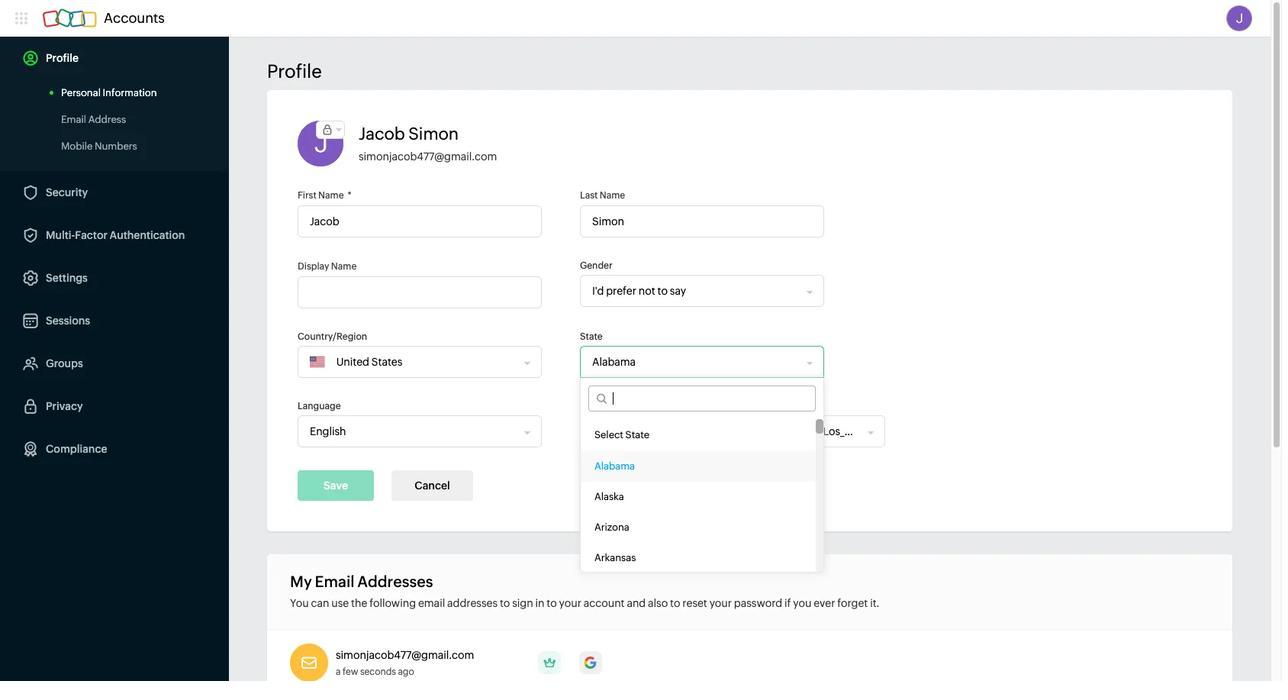 Task type: locate. For each thing, give the bounding box(es) containing it.
multi-
[[46, 229, 75, 241]]

name
[[318, 190, 344, 201], [600, 190, 626, 201], [331, 261, 357, 272]]

accounts
[[104, 10, 165, 26]]

settings
[[46, 272, 88, 284]]

a
[[336, 667, 341, 677]]

state up time
[[580, 331, 603, 342]]

in
[[536, 597, 545, 609]]

profile up mprivacy image
[[267, 61, 322, 82]]

sessions
[[46, 315, 90, 327]]

1 vertical spatial email
[[315, 573, 355, 590]]

1 horizontal spatial your
[[710, 597, 732, 609]]

simonjacob477@gmail.com up ago
[[336, 649, 474, 661]]

2 horizontal spatial to
[[670, 597, 681, 609]]

to right in
[[547, 597, 557, 609]]

*
[[348, 190, 352, 201]]

reset
[[683, 597, 708, 609]]

personal
[[61, 87, 101, 99]]

0 horizontal spatial to
[[500, 597, 510, 609]]

seconds
[[360, 667, 396, 677]]

to right also
[[670, 597, 681, 609]]

account
[[584, 597, 625, 609]]

0 horizontal spatial email
[[61, 114, 86, 125]]

None field
[[581, 276, 808, 306], [325, 347, 519, 377], [581, 347, 808, 377], [299, 416, 525, 447], [581, 416, 869, 447], [581, 276, 808, 306], [325, 347, 519, 377], [581, 347, 808, 377], [299, 416, 525, 447], [581, 416, 869, 447]]

forget
[[838, 597, 868, 609]]

gender
[[580, 260, 613, 271]]

cancel
[[415, 480, 450, 492]]

name for first
[[318, 190, 344, 201]]

None text field
[[298, 205, 542, 237], [298, 276, 542, 308], [298, 205, 542, 237], [298, 276, 542, 308]]

1 horizontal spatial state
[[626, 429, 650, 441]]

you
[[794, 597, 812, 609]]

simonjacob477@gmail.com down simon
[[359, 150, 497, 163]]

first
[[298, 190, 317, 201]]

your
[[559, 597, 582, 609], [710, 597, 732, 609]]

simonjacob477@gmail.com
[[359, 150, 497, 163], [336, 649, 474, 661]]

email up mobile
[[61, 114, 86, 125]]

name right last
[[600, 190, 626, 201]]

ever
[[814, 597, 836, 609]]

security
[[46, 186, 88, 199]]

profile
[[46, 52, 79, 64], [267, 61, 322, 82]]

email up use
[[315, 573, 355, 590]]

name right display
[[331, 261, 357, 272]]

alaska
[[595, 491, 624, 502]]

1 horizontal spatial to
[[547, 597, 557, 609]]

0 vertical spatial email
[[61, 114, 86, 125]]

country/region
[[298, 331, 367, 342]]

email
[[418, 597, 445, 609]]

time
[[580, 401, 602, 412]]

factor
[[75, 229, 108, 241]]

your right in
[[559, 597, 582, 609]]

your right the reset
[[710, 597, 732, 609]]

to
[[500, 597, 510, 609], [547, 597, 557, 609], [670, 597, 681, 609]]

name left *
[[318, 190, 344, 201]]

it.
[[871, 597, 880, 609]]

select state
[[595, 429, 650, 441]]

if
[[785, 597, 791, 609]]

state
[[580, 331, 603, 342], [626, 429, 650, 441]]

mobile numbers
[[61, 140, 137, 152]]

state right select
[[626, 429, 650, 441]]

to left sign
[[500, 597, 510, 609]]

save button
[[298, 470, 374, 501]]

privacy
[[46, 400, 83, 412]]

arizona
[[595, 522, 630, 533]]

0 horizontal spatial state
[[580, 331, 603, 342]]

None text field
[[580, 205, 825, 237]]

following
[[370, 597, 416, 609]]

save
[[324, 480, 348, 492]]

email
[[61, 114, 86, 125], [315, 573, 355, 590]]

0 vertical spatial state
[[580, 331, 603, 342]]

Search... field
[[607, 386, 815, 411]]

2 to from the left
[[547, 597, 557, 609]]

address
[[88, 114, 126, 125]]

1 vertical spatial state
[[626, 429, 650, 441]]

personal information
[[61, 87, 157, 99]]

the
[[351, 597, 368, 609]]

0 horizontal spatial your
[[559, 597, 582, 609]]

last
[[580, 190, 598, 201]]

ago
[[398, 667, 414, 677]]

1 horizontal spatial email
[[315, 573, 355, 590]]

time zone
[[580, 401, 624, 412]]

profile up personal
[[46, 52, 79, 64]]

name for last
[[600, 190, 626, 201]]



Task type: vqa. For each thing, say whether or not it's contained in the screenshot.
search icon
no



Task type: describe. For each thing, give the bounding box(es) containing it.
numbers
[[95, 140, 137, 152]]

mobile
[[61, 140, 93, 152]]

zone
[[603, 401, 624, 412]]

select
[[595, 429, 624, 441]]

alabama
[[595, 460, 635, 472]]

display name
[[298, 261, 357, 272]]

addresses
[[447, 597, 498, 609]]

addresses
[[358, 573, 433, 590]]

cancel button
[[392, 470, 473, 501]]

0 horizontal spatial profile
[[46, 52, 79, 64]]

simonjacob477@gmail.com a few seconds ago
[[336, 649, 474, 677]]

my
[[290, 573, 312, 590]]

jacob
[[359, 124, 405, 144]]

language
[[298, 401, 341, 412]]

and
[[627, 597, 646, 609]]

email inside my email addresses you can use the following email addresses to sign in to your account and also to reset your password if you ever forget it.
[[315, 573, 355, 590]]

authentication
[[110, 229, 185, 241]]

mprivacy image
[[317, 121, 338, 138]]

name for display
[[331, 261, 357, 272]]

1 horizontal spatial profile
[[267, 61, 322, 82]]

3 to from the left
[[670, 597, 681, 609]]

email address
[[61, 114, 126, 125]]

password
[[734, 597, 783, 609]]

simon
[[409, 124, 459, 144]]

primary image
[[539, 651, 561, 674]]

my email addresses you can use the following email addresses to sign in to your account and also to reset your password if you ever forget it.
[[290, 573, 880, 609]]

can
[[311, 597, 329, 609]]

information
[[103, 87, 157, 99]]

1 your from the left
[[559, 597, 582, 609]]

few
[[343, 667, 358, 677]]

display
[[298, 261, 330, 272]]

2 your from the left
[[710, 597, 732, 609]]

use
[[332, 597, 349, 609]]

jacob simon simonjacob477@gmail.com
[[359, 124, 497, 163]]

you
[[290, 597, 309, 609]]

also
[[648, 597, 668, 609]]

1 vertical spatial simonjacob477@gmail.com
[[336, 649, 474, 661]]

multi-factor authentication
[[46, 229, 185, 241]]

arkansas
[[595, 552, 636, 564]]

1 to from the left
[[500, 597, 510, 609]]

first name *
[[298, 190, 352, 201]]

0 vertical spatial simonjacob477@gmail.com
[[359, 150, 497, 163]]

last name
[[580, 190, 626, 201]]

compliance
[[46, 443, 107, 455]]

sign
[[512, 597, 533, 609]]

groups
[[46, 357, 83, 370]]



